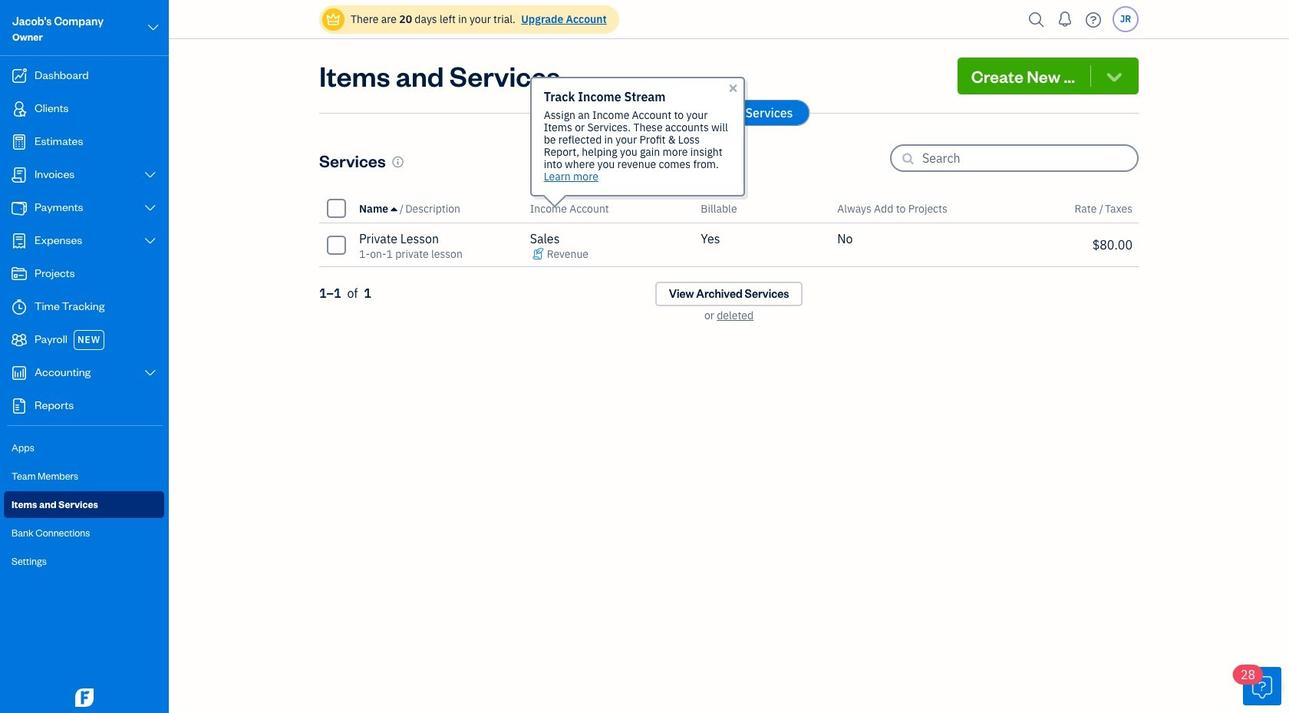 Task type: describe. For each thing, give the bounding box(es) containing it.
info image
[[392, 155, 404, 168]]

chevron large down image for payment image on the left of page
[[143, 202, 157, 214]]

timer image
[[10, 299, 28, 315]]

invoice image
[[10, 167, 28, 183]]

notifications image
[[1053, 4, 1078, 35]]

expense image
[[10, 233, 28, 249]]

team image
[[10, 332, 28, 348]]

project image
[[10, 266, 28, 282]]

chevron large down image for invoice icon
[[143, 169, 157, 181]]

freshbooks image
[[72, 689, 97, 707]]

go to help image
[[1082, 8, 1106, 31]]

search image
[[1025, 8, 1050, 31]]

chevrondown image
[[1104, 65, 1126, 87]]

chevron large down image for expense icon
[[143, 235, 157, 247]]



Task type: locate. For each thing, give the bounding box(es) containing it.
0 vertical spatial chevron large down image
[[146, 18, 160, 37]]

payment image
[[10, 200, 28, 216]]

1 chevron large down image from the top
[[143, 235, 157, 247]]

1 vertical spatial chevron large down image
[[143, 367, 157, 379]]

0 vertical spatial chevron large down image
[[143, 235, 157, 247]]

2 vertical spatial chevron large down image
[[143, 202, 157, 214]]

close image
[[728, 82, 740, 94]]

crown image
[[326, 11, 342, 27]]

1 vertical spatial chevron large down image
[[143, 169, 157, 181]]

client image
[[10, 101, 28, 117]]

caretup image
[[391, 202, 397, 215]]

Search text field
[[923, 146, 1138, 170]]

open resource center, 28 new notifications image
[[1244, 667, 1282, 706]]

report image
[[10, 398, 28, 414]]

estimate image
[[10, 134, 28, 150]]

2 chevron large down image from the top
[[143, 367, 157, 379]]

chevron large down image for chart image
[[143, 367, 157, 379]]

main element
[[0, 0, 207, 713]]

dashboard image
[[10, 68, 28, 84]]

chart image
[[10, 365, 28, 381]]

chevron large down image
[[143, 235, 157, 247], [143, 367, 157, 379]]

chevron large down image
[[146, 18, 160, 37], [143, 169, 157, 181], [143, 202, 157, 214]]



Task type: vqa. For each thing, say whether or not it's contained in the screenshot.
Main Element
yes



